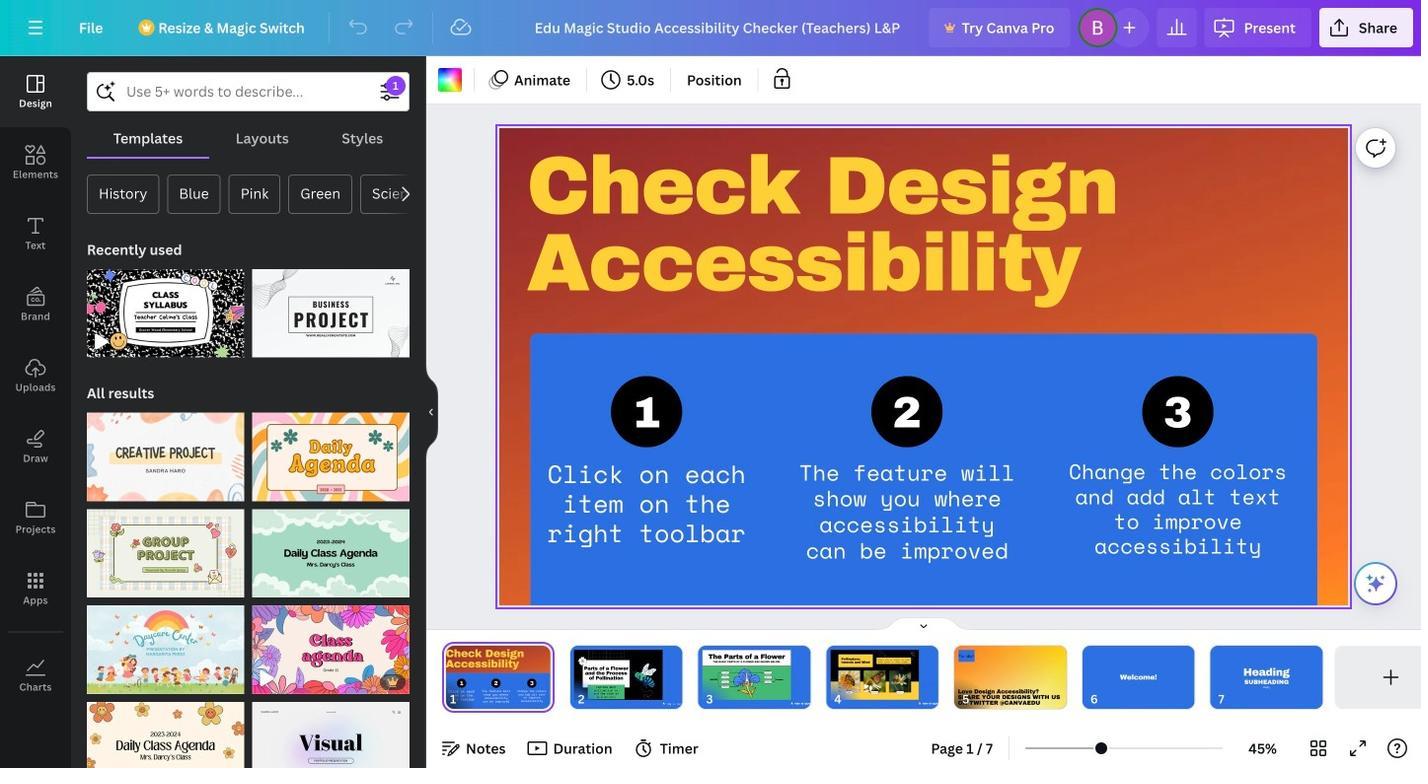 Task type: locate. For each thing, give the bounding box(es) containing it.
blue green colorful daycare center presentation group
[[87, 594, 244, 695]]

no colour image
[[438, 68, 462, 92]]

side panel tab list
[[0, 56, 71, 711]]

page 1 image
[[442, 646, 554, 710]]

grey minimalist business project presentation group
[[252, 258, 410, 358]]

hide pages image
[[876, 617, 971, 633]]

Use 5+ words to describe... search field
[[126, 73, 370, 111]]

orange and yellow retro flower power daily class agenda template group
[[87, 691, 244, 769]]

orange groovy retro daily agenda presentation group
[[252, 401, 410, 502]]

Page title text field
[[465, 690, 473, 710]]

main menu bar
[[0, 0, 1421, 56]]

colorful scrapbook nostalgia class syllabus blank education presentation group
[[87, 258, 244, 358]]

Zoom button
[[1231, 733, 1295, 765]]



Task type: describe. For each thing, give the bounding box(es) containing it.
colorful floral illustrative class agenda presentation group
[[252, 594, 410, 695]]

canva assistant image
[[1364, 572, 1387, 596]]

Design title text field
[[519, 8, 921, 47]]

multicolor clouds daily class agenda template group
[[252, 498, 410, 598]]

hide image
[[425, 365, 438, 460]]

colorful watercolor creative project presentation group
[[87, 401, 244, 502]]

gradient minimal portfolio proposal presentation group
[[252, 691, 410, 769]]

green colorful cute aesthetic group project presentation group
[[87, 498, 244, 598]]



Task type: vqa. For each thing, say whether or not it's contained in the screenshot.
channel
no



